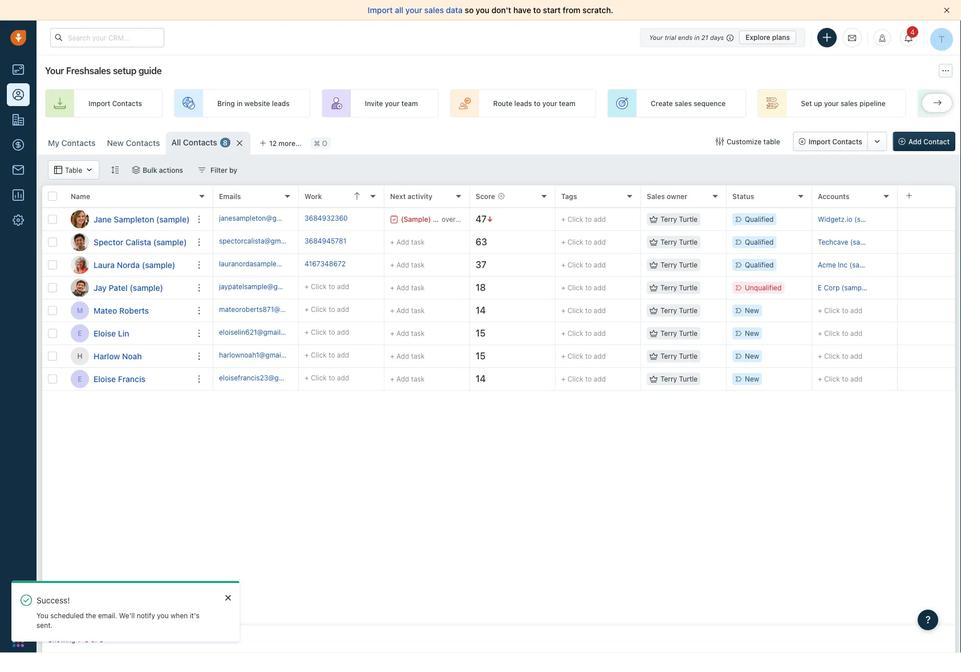 Task type: vqa. For each thing, say whether or not it's contained in the screenshot.
eloiselin621@gmail.com Add
yes



Task type: locate. For each thing, give the bounding box(es) containing it.
import all your sales data link
[[368, 5, 465, 15]]

1 horizontal spatial 8
[[223, 139, 228, 147]]

5 terry from the top
[[661, 307, 678, 315]]

2 qualified from the top
[[746, 238, 774, 246]]

import contacts group
[[794, 132, 888, 151]]

(sample) down laura norda (sample) link
[[130, 283, 163, 293]]

1 + add task from the top
[[390, 238, 425, 246]]

eloise lin
[[94, 329, 129, 338]]

you right so on the top of page
[[476, 5, 490, 15]]

sales right create
[[675, 99, 692, 107]]

1 horizontal spatial your
[[650, 34, 663, 41]]

(sample) for spector calista (sample)
[[153, 237, 187, 247]]

1 task from the top
[[411, 238, 425, 246]]

1 horizontal spatial team
[[559, 99, 576, 107]]

contacts inside button
[[833, 138, 863, 146]]

8 right of
[[99, 636, 104, 644]]

task for harlownoah1@gmail.com
[[411, 352, 425, 360]]

1 horizontal spatial import contacts
[[809, 138, 863, 146]]

(sample) right inc
[[850, 261, 879, 269]]

3 task from the top
[[411, 284, 425, 292]]

4 cell from the top
[[898, 277, 956, 299]]

1–8
[[77, 636, 89, 644]]

your right invite
[[385, 99, 400, 107]]

1 horizontal spatial sales
[[675, 99, 692, 107]]

8 inside the all contacts 8
[[223, 139, 228, 147]]

press space to select this row. row containing 47
[[213, 208, 956, 231]]

1 15 from the top
[[476, 328, 486, 339]]

1 horizontal spatial in
[[695, 34, 700, 41]]

1 row group from the left
[[42, 208, 213, 391]]

7 turtle from the top
[[680, 352, 698, 360]]

mateoroberts871@gmail.com
[[219, 306, 314, 314]]

turtle for spectorcalista@gmail.com
[[680, 238, 698, 246]]

contacts down "setup"
[[112, 99, 142, 107]]

(sample) right calista
[[153, 237, 187, 247]]

2 turtle from the top
[[680, 238, 698, 246]]

cell for spectorcalista@gmail.com
[[898, 231, 956, 253]]

12 more... button
[[253, 135, 308, 151]]

customize
[[727, 138, 762, 146]]

0 horizontal spatial import
[[88, 99, 110, 107]]

close image
[[945, 7, 950, 13]]

6 + add task from the top
[[390, 352, 425, 360]]

unqualified
[[746, 284, 782, 292]]

3 + add task from the top
[[390, 284, 425, 292]]

15 for eloiselin621@gmail.com
[[476, 328, 486, 339]]

terry turtle for harlownoah1@gmail.com
[[661, 352, 698, 360]]

spectorcalista@gmail.com
[[219, 237, 304, 245]]

0 vertical spatial 15
[[476, 328, 486, 339]]

e left corp
[[819, 284, 823, 292]]

sampleton
[[114, 215, 154, 224]]

cell for lauranordasample@gmail.com
[[898, 254, 956, 276]]

+ add task for mateoroberts871@gmail.com
[[390, 307, 425, 315]]

eloise for eloise lin
[[94, 329, 116, 338]]

laura
[[94, 260, 115, 270]]

1 vertical spatial import contacts
[[809, 138, 863, 146]]

terry turtle for spectorcalista@gmail.com
[[661, 238, 698, 246]]

3 qualified from the top
[[746, 261, 774, 269]]

2 vertical spatial e
[[78, 375, 82, 383]]

bring in website leads
[[217, 99, 290, 107]]

e for eloise lin
[[78, 330, 82, 338]]

2 vertical spatial import
[[809, 138, 831, 146]]

4167348672 link
[[305, 259, 346, 271]]

0 horizontal spatial team
[[402, 99, 418, 107]]

h
[[77, 352, 83, 360]]

1 terry from the top
[[661, 215, 678, 223]]

2 + add task from the top
[[390, 261, 425, 269]]

container_wx8msf4aqz5i3rn1 image inside bulk actions button
[[132, 166, 140, 174]]

terry for janesampleton@gmail.com
[[661, 215, 678, 223]]

4 task from the top
[[411, 307, 425, 315]]

3 terry from the top
[[661, 261, 678, 269]]

sales inside set up your sales pipeline link
[[841, 99, 858, 107]]

e
[[819, 284, 823, 292], [78, 330, 82, 338], [78, 375, 82, 383]]

5 cell from the top
[[898, 300, 956, 322]]

(sample) down spector calista (sample) link
[[142, 260, 175, 270]]

your left freshsales
[[45, 65, 64, 76]]

1 terry turtle from the top
[[661, 215, 698, 223]]

6 cell from the top
[[898, 323, 956, 345]]

import down your freshsales setup guide
[[88, 99, 110, 107]]

route
[[494, 99, 513, 107]]

4 turtle from the top
[[680, 284, 698, 292]]

route leads to your team link
[[450, 89, 597, 118]]

data
[[446, 5, 463, 15]]

your inside set up your sales pipeline link
[[825, 99, 839, 107]]

cell
[[898, 208, 956, 231], [898, 231, 956, 253], [898, 254, 956, 276], [898, 277, 956, 299], [898, 300, 956, 322], [898, 323, 956, 345], [898, 345, 956, 368], [898, 368, 956, 390]]

qualified for 63
[[746, 238, 774, 246]]

turtle for harlownoah1@gmail.com
[[680, 352, 698, 360]]

3 terry turtle from the top
[[661, 261, 698, 269]]

terry for lauranordasample@gmail.com
[[661, 261, 678, 269]]

1 vertical spatial 15
[[476, 351, 486, 362]]

4 + add task from the top
[[390, 307, 425, 315]]

task for eloisefrancis23@gmail.com
[[411, 375, 425, 383]]

3 turtle from the top
[[680, 261, 698, 269]]

1 eloise from the top
[[94, 329, 116, 338]]

1 horizontal spatial import
[[368, 5, 393, 15]]

(sample) inside laura norda (sample) link
[[142, 260, 175, 270]]

(sample) inside spector calista (sample) link
[[153, 237, 187, 247]]

leads right website
[[272, 99, 290, 107]]

import left all
[[368, 5, 393, 15]]

0 vertical spatial 14
[[476, 305, 486, 316]]

terry turtle for eloisefrancis23@gmail.com
[[661, 375, 698, 383]]

e up the h
[[78, 330, 82, 338]]

2 vertical spatial qualified
[[746, 261, 774, 269]]

0 vertical spatial you
[[476, 5, 490, 15]]

container_wx8msf4aqz5i3rn1 image
[[54, 166, 62, 174], [85, 166, 93, 174], [132, 166, 140, 174], [198, 166, 206, 174], [390, 215, 398, 223], [650, 238, 658, 246], [650, 284, 658, 292], [650, 307, 658, 315], [650, 330, 658, 338]]

qualified
[[746, 215, 774, 223], [746, 238, 774, 246], [746, 261, 774, 269]]

press space to select this row. row containing eloise francis
[[42, 368, 213, 391]]

turtle for janesampleton@gmail.com
[[680, 215, 698, 223]]

2 task from the top
[[411, 261, 425, 269]]

container_wx8msf4aqz5i3rn1 image for 15
[[650, 352, 658, 360]]

eloise lin link
[[94, 328, 129, 339]]

team
[[402, 99, 418, 107], [559, 99, 576, 107]]

2 terry turtle from the top
[[661, 238, 698, 246]]

container_wx8msf4aqz5i3rn1 image
[[716, 138, 724, 146], [650, 215, 658, 223], [650, 261, 658, 269], [650, 352, 658, 360], [650, 375, 658, 383]]

sent.
[[37, 622, 53, 630]]

1 vertical spatial qualified
[[746, 238, 774, 246]]

explore
[[746, 33, 771, 41]]

1 cell from the top
[[898, 208, 956, 231]]

2 terry from the top
[[661, 238, 678, 246]]

click
[[568, 215, 584, 223], [568, 238, 584, 246], [568, 261, 584, 269], [311, 283, 327, 291], [568, 284, 584, 292], [311, 306, 327, 314], [568, 307, 584, 315], [825, 307, 841, 315], [311, 328, 327, 336], [568, 330, 584, 338], [825, 330, 841, 338], [311, 351, 327, 359], [568, 352, 584, 360], [825, 352, 841, 360], [311, 374, 327, 382], [568, 375, 584, 383], [825, 375, 841, 383]]

2 horizontal spatial import
[[809, 138, 831, 146]]

press space to select this row. row
[[42, 208, 213, 231], [213, 208, 956, 231], [42, 231, 213, 254], [213, 231, 956, 254], [42, 254, 213, 277], [213, 254, 956, 277], [42, 277, 213, 300], [213, 277, 956, 300], [42, 300, 213, 323], [213, 300, 956, 323], [42, 323, 213, 345], [213, 323, 956, 345], [42, 345, 213, 368], [213, 345, 956, 368], [42, 368, 213, 391], [213, 368, 956, 391]]

it's
[[190, 612, 200, 620]]

8 terry turtle from the top
[[661, 375, 698, 383]]

6 terry turtle from the top
[[661, 330, 698, 338]]

import contacts down set up your sales pipeline link
[[809, 138, 863, 146]]

press space to select this row. row containing 18
[[213, 277, 956, 300]]

filter
[[211, 166, 228, 174]]

m
[[77, 307, 83, 315]]

eloiselin621@gmail.com link
[[219, 328, 297, 340]]

new for eloiselin621@gmail.com
[[746, 330, 760, 338]]

1 horizontal spatial you
[[476, 5, 490, 15]]

0 horizontal spatial leads
[[272, 99, 290, 107]]

s image
[[71, 233, 89, 251]]

6 terry from the top
[[661, 330, 678, 338]]

(sample)
[[156, 215, 190, 224], [855, 215, 883, 223], [153, 237, 187, 247], [851, 238, 879, 246], [142, 260, 175, 270], [850, 261, 879, 269], [130, 283, 163, 293], [842, 284, 871, 292]]

row group
[[42, 208, 213, 391], [213, 208, 956, 391]]

import contacts inside button
[[809, 138, 863, 146]]

your right up
[[825, 99, 839, 107]]

terry
[[661, 215, 678, 223], [661, 238, 678, 246], [661, 261, 678, 269], [661, 284, 678, 292], [661, 307, 678, 315], [661, 330, 678, 338], [661, 352, 678, 360], [661, 375, 678, 383]]

contacts right "my"
[[61, 138, 96, 148]]

row group containing jane sampleton (sample)
[[42, 208, 213, 391]]

phone image
[[13, 610, 24, 622]]

1 horizontal spatial leads
[[515, 99, 532, 107]]

widgetz.io (sample)
[[819, 215, 883, 223]]

add for mateoroberts871@gmail.com
[[397, 307, 410, 315]]

you scheduled the email. we'll notify you when it's sent.
[[37, 612, 200, 630]]

harlow
[[94, 352, 120, 361]]

1 14 from the top
[[476, 305, 486, 316]]

you
[[37, 612, 48, 620]]

4
[[911, 28, 916, 36]]

import
[[368, 5, 393, 15], [88, 99, 110, 107], [809, 138, 831, 146]]

3 cell from the top
[[898, 254, 956, 276]]

bring
[[217, 99, 235, 107]]

add for eloiselin621@gmail.com
[[397, 330, 410, 338]]

0 vertical spatial e
[[819, 284, 823, 292]]

laura norda (sample) link
[[94, 259, 175, 271]]

8 up filter by at left
[[223, 139, 228, 147]]

leads right route
[[515, 99, 532, 107]]

terry for mateoroberts871@gmail.com
[[661, 307, 678, 315]]

5 turtle from the top
[[680, 307, 698, 315]]

4 terry from the top
[[661, 284, 678, 292]]

import inside button
[[809, 138, 831, 146]]

5 task from the top
[[411, 330, 425, 338]]

1 vertical spatial your
[[45, 65, 64, 76]]

jaypatelsample@gmail.com link
[[219, 282, 307, 294]]

qualified for 37
[[746, 261, 774, 269]]

terry for eloiselin621@gmail.com
[[661, 330, 678, 338]]

1 vertical spatial 14
[[476, 374, 486, 384]]

2 15 from the top
[[476, 351, 486, 362]]

(sample) right corp
[[842, 284, 871, 292]]

set
[[802, 99, 813, 107]]

in left 21
[[695, 34, 700, 41]]

0 horizontal spatial import contacts
[[88, 99, 142, 107]]

terry turtle for jaypatelsample@gmail.com
[[661, 284, 698, 292]]

techcave (sample) link
[[819, 238, 879, 246]]

e down the h
[[78, 375, 82, 383]]

set up your sales pipeline
[[802, 99, 886, 107]]

eloise for eloise francis
[[94, 374, 116, 384]]

your freshsales setup guide
[[45, 65, 162, 76]]

(sample) for e corp (sample)
[[842, 284, 871, 292]]

task
[[411, 238, 425, 246], [411, 261, 425, 269], [411, 284, 425, 292], [411, 307, 425, 315], [411, 330, 425, 338], [411, 352, 425, 360], [411, 375, 425, 383]]

in right bring
[[237, 99, 243, 107]]

import contacts
[[88, 99, 142, 107], [809, 138, 863, 146]]

5 + add task from the top
[[390, 330, 425, 338]]

1 vertical spatial you
[[157, 612, 169, 620]]

container_wx8msf4aqz5i3rn1 image inside filter by button
[[198, 166, 206, 174]]

emails
[[219, 192, 241, 200]]

15 for harlownoah1@gmail.com
[[476, 351, 486, 362]]

2 14 from the top
[[476, 374, 486, 384]]

(sample) inside 'jane sampleton (sample)' link
[[156, 215, 190, 224]]

new for harlownoah1@gmail.com
[[746, 352, 760, 360]]

you inside you scheduled the email. we'll notify you when it's sent.
[[157, 612, 169, 620]]

spectorcalista@gmail.com link
[[219, 236, 304, 248]]

contacts right all
[[183, 138, 217, 147]]

7 terry turtle from the top
[[661, 352, 698, 360]]

sales
[[425, 5, 444, 15], [675, 99, 692, 107], [841, 99, 858, 107]]

6 turtle from the top
[[680, 330, 698, 338]]

of
[[91, 636, 97, 644]]

your right route
[[543, 99, 558, 107]]

21
[[702, 34, 709, 41]]

invite
[[365, 99, 383, 107]]

2 horizontal spatial sales
[[841, 99, 858, 107]]

scratch.
[[583, 5, 614, 15]]

+ add task
[[390, 238, 425, 246], [390, 261, 425, 269], [390, 284, 425, 292], [390, 307, 425, 315], [390, 330, 425, 338], [390, 352, 425, 360], [390, 375, 425, 383]]

harlow noah
[[94, 352, 142, 361]]

47
[[476, 214, 487, 225]]

0 vertical spatial import contacts
[[88, 99, 142, 107]]

(sample) inside jay patel (sample) link
[[130, 283, 163, 293]]

(sample) right sampleton
[[156, 215, 190, 224]]

1 turtle from the top
[[680, 215, 698, 223]]

mateo
[[94, 306, 117, 315]]

the
[[86, 612, 96, 620]]

what's new image
[[879, 34, 887, 42]]

4 terry turtle from the top
[[661, 284, 698, 292]]

1 vertical spatial import
[[88, 99, 110, 107]]

customize table
[[727, 138, 781, 146]]

0 horizontal spatial your
[[45, 65, 64, 76]]

my
[[48, 138, 59, 148]]

0 vertical spatial your
[[650, 34, 663, 41]]

jane sampleton (sample) link
[[94, 214, 190, 225]]

eloisefrancis23@gmail.com
[[219, 374, 308, 382]]

import contacts down "setup"
[[88, 99, 142, 107]]

5 terry turtle from the top
[[661, 307, 698, 315]]

2 row group from the left
[[213, 208, 956, 391]]

route leads to your team
[[494, 99, 576, 107]]

7 terry from the top
[[661, 352, 678, 360]]

2 cell from the top
[[898, 231, 956, 253]]

press space to select this row. row containing harlow noah
[[42, 345, 213, 368]]

eloise inside 'eloise francis' link
[[94, 374, 116, 384]]

8 cell from the top
[[898, 368, 956, 390]]

success!
[[37, 596, 70, 605]]

notify
[[137, 612, 155, 620]]

e for eloise francis
[[78, 375, 82, 383]]

sales left the data
[[425, 5, 444, 15]]

sales left pipeline
[[841, 99, 858, 107]]

j image
[[71, 279, 89, 297]]

to
[[534, 5, 541, 15], [534, 99, 541, 107], [586, 215, 592, 223], [586, 238, 592, 246], [586, 261, 592, 269], [329, 283, 335, 291], [586, 284, 592, 292], [329, 306, 335, 314], [586, 307, 592, 315], [843, 307, 849, 315], [329, 328, 335, 336], [586, 330, 592, 338], [843, 330, 849, 338], [329, 351, 335, 359], [586, 352, 592, 360], [843, 352, 849, 360], [329, 374, 335, 382], [586, 375, 592, 383], [843, 375, 849, 383]]

sales inside create sales sequence link
[[675, 99, 692, 107]]

francis
[[118, 374, 146, 384]]

0 horizontal spatial you
[[157, 612, 169, 620]]

your inside the route leads to your team link
[[543, 99, 558, 107]]

jane
[[94, 215, 112, 224]]

your left trial
[[650, 34, 663, 41]]

team inside 'link'
[[402, 99, 418, 107]]

1 vertical spatial in
[[237, 99, 243, 107]]

grid
[[42, 184, 956, 626]]

eloiselin621@gmail.com
[[219, 328, 297, 336]]

0 horizontal spatial sales
[[425, 5, 444, 15]]

cell for mateoroberts871@gmail.com
[[898, 300, 956, 322]]

(sample) for laura norda (sample)
[[142, 260, 175, 270]]

1 vertical spatial 8
[[99, 636, 104, 644]]

phone element
[[7, 605, 30, 627]]

1 vertical spatial eloise
[[94, 374, 116, 384]]

turtle for mateoroberts871@gmail.com
[[680, 307, 698, 315]]

6 task from the top
[[411, 352, 425, 360]]

Search your CRM... text field
[[50, 28, 164, 47]]

4 link
[[901, 26, 919, 46]]

0 vertical spatial qualified
[[746, 215, 774, 223]]

1 vertical spatial e
[[78, 330, 82, 338]]

0 vertical spatial import
[[368, 5, 393, 15]]

table
[[65, 166, 82, 174]]

turtle for jaypatelsample@gmail.com
[[680, 284, 698, 292]]

+ add task for harlownoah1@gmail.com
[[390, 352, 425, 360]]

7 cell from the top
[[898, 345, 956, 368]]

0 vertical spatial in
[[695, 34, 700, 41]]

1 team from the left
[[402, 99, 418, 107]]

guide
[[139, 65, 162, 76]]

up
[[815, 99, 823, 107]]

contacts down set up your sales pipeline
[[833, 138, 863, 146]]

all
[[172, 138, 181, 147]]

0 vertical spatial eloise
[[94, 329, 116, 338]]

you left when
[[157, 612, 169, 620]]

eloise inside eloise lin link
[[94, 329, 116, 338]]

eloise left lin
[[94, 329, 116, 338]]

eloise down harlow
[[94, 374, 116, 384]]

8 turtle from the top
[[680, 375, 698, 383]]

import down up
[[809, 138, 831, 146]]

2 eloise from the top
[[94, 374, 116, 384]]

start
[[543, 5, 561, 15]]

8 terry from the top
[[661, 375, 678, 383]]

add contact
[[909, 138, 950, 146]]

you for don't
[[476, 5, 490, 15]]

+ add task for lauranordasample@gmail.com
[[390, 261, 425, 269]]

invite your team link
[[322, 89, 439, 118]]

7 + add task from the top
[[390, 375, 425, 383]]

7 task from the top
[[411, 375, 425, 383]]

janesampleton@gmail.com 3684932360
[[219, 214, 348, 222]]

0 vertical spatial 8
[[223, 139, 228, 147]]

press space to select this row. row containing mateo roberts
[[42, 300, 213, 323]]



Task type: describe. For each thing, give the bounding box(es) containing it.
activity
[[408, 192, 433, 200]]

lauranordasample@gmail.com
[[219, 260, 316, 268]]

add for harlownoah1@gmail.com
[[397, 352, 410, 360]]

create sales sequence
[[651, 99, 726, 107]]

plans
[[773, 33, 791, 41]]

patel
[[109, 283, 128, 293]]

laura norda (sample)
[[94, 260, 175, 270]]

import contacts for import contacts button
[[809, 138, 863, 146]]

terry for harlownoah1@gmail.com
[[661, 352, 678, 360]]

eloisefrancis23@gmail.com + click to add
[[219, 374, 349, 382]]

name column header
[[65, 186, 213, 208]]

add for eloisefrancis23@gmail.com
[[397, 375, 410, 383]]

2 team from the left
[[559, 99, 576, 107]]

37
[[476, 259, 487, 270]]

setup
[[113, 65, 137, 76]]

cell for janesampleton@gmail.com
[[898, 208, 956, 231]]

widgetz.io (sample) link
[[819, 215, 883, 223]]

scheduled
[[50, 612, 84, 620]]

(sample) down widgetz.io (sample)
[[851, 238, 879, 246]]

0 horizontal spatial 8
[[99, 636, 104, 644]]

filter by button
[[191, 160, 245, 180]]

12
[[269, 139, 277, 147]]

task for mateoroberts871@gmail.com
[[411, 307, 425, 315]]

terry turtle for eloiselin621@gmail.com
[[661, 330, 698, 338]]

terry for jaypatelsample@gmail.com
[[661, 284, 678, 292]]

4167348672
[[305, 260, 346, 268]]

your inside invite your team 'link'
[[385, 99, 400, 107]]

(sample) for jane sampleton (sample)
[[156, 215, 190, 224]]

terry turtle for lauranordasample@gmail.com
[[661, 261, 698, 269]]

spectorcalista@gmail.com 3684945781
[[219, 237, 347, 245]]

cell for harlownoah1@gmail.com
[[898, 345, 956, 368]]

have
[[514, 5, 532, 15]]

explore plans
[[746, 33, 791, 41]]

1 leads from the left
[[272, 99, 290, 107]]

to inside the route leads to your team link
[[534, 99, 541, 107]]

0 horizontal spatial in
[[237, 99, 243, 107]]

ends
[[679, 34, 693, 41]]

mateoroberts871@gmail.com link
[[219, 305, 314, 317]]

lin
[[118, 329, 129, 338]]

j image
[[71, 210, 89, 229]]

corp
[[825, 284, 840, 292]]

add inside "button"
[[909, 138, 922, 146]]

terry for eloisefrancis23@gmail.com
[[661, 375, 678, 383]]

add for spectorcalista@gmail.com
[[397, 238, 410, 246]]

+ add task for eloisefrancis23@gmail.com
[[390, 375, 425, 383]]

terry turtle for mateoroberts871@gmail.com
[[661, 307, 698, 315]]

terry for spectorcalista@gmail.com
[[661, 238, 678, 246]]

lauranordasample@gmail.com link
[[219, 259, 316, 271]]

acme
[[819, 261, 837, 269]]

name row
[[42, 186, 213, 208]]

new contacts
[[107, 138, 160, 148]]

(sample) up the 'techcave (sample)'
[[855, 215, 883, 223]]

+ add task for eloiselin621@gmail.com
[[390, 330, 425, 338]]

eloisefrancis23@gmail.com link
[[219, 373, 308, 385]]

score
[[476, 192, 496, 200]]

send email image
[[849, 33, 857, 42]]

3684932360
[[305, 214, 348, 222]]

3684945781
[[305, 237, 347, 245]]

task for lauranordasample@gmail.com
[[411, 261, 425, 269]]

you for when
[[157, 612, 169, 620]]

contacts up bulk
[[126, 138, 160, 148]]

container_wx8msf4aqz5i3rn1 image for 37
[[650, 261, 658, 269]]

press space to select this row. row containing spector calista (sample)
[[42, 231, 213, 254]]

add contact button
[[894, 132, 956, 151]]

import contacts button
[[794, 132, 869, 151]]

janesampleton@gmail.com link
[[219, 213, 306, 226]]

cell for eloiselin621@gmail.com
[[898, 323, 956, 345]]

close image
[[225, 595, 231, 602]]

by
[[229, 166, 237, 174]]

import for import contacts button
[[809, 138, 831, 146]]

1 qualified from the top
[[746, 215, 774, 223]]

+ add task for spectorcalista@gmail.com
[[390, 238, 425, 246]]

press space to select this row. row containing 37
[[213, 254, 956, 277]]

your right all
[[406, 5, 423, 15]]

style_myh0__igzzd8unmi image
[[111, 166, 119, 174]]

create
[[651, 99, 673, 107]]

add for jaypatelsample@gmail.com
[[397, 284, 410, 292]]

press space to select this row. row containing 63
[[213, 231, 956, 254]]

3684932360 link
[[305, 213, 348, 226]]

eloise francis link
[[94, 374, 146, 385]]

my contacts
[[48, 138, 96, 148]]

3684945781 link
[[305, 236, 347, 248]]

container_wx8msf4aqz5i3rn1 image inside customize table button
[[716, 138, 724, 146]]

⌘ o
[[314, 139, 328, 147]]

jane sampleton (sample)
[[94, 215, 190, 224]]

turtle for eloiselin621@gmail.com
[[680, 330, 698, 338]]

task for spectorcalista@gmail.com
[[411, 238, 425, 246]]

14 for mateoroberts871@gmail.com
[[476, 305, 486, 316]]

your for your freshsales setup guide
[[45, 65, 64, 76]]

grid containing 47
[[42, 184, 956, 626]]

2 leads from the left
[[515, 99, 532, 107]]

add for lauranordasample@gmail.com
[[397, 261, 410, 269]]

status
[[733, 192, 755, 200]]

new for mateoroberts871@gmail.com
[[746, 307, 760, 315]]

we'll
[[119, 612, 135, 620]]

table
[[764, 138, 781, 146]]

press space to select this row. row containing jane sampleton (sample)
[[42, 208, 213, 231]]

import for import contacts link
[[88, 99, 110, 107]]

contact
[[924, 138, 950, 146]]

container_wx8msf4aqz5i3rn1 image for 14
[[650, 375, 658, 383]]

l image
[[71, 256, 89, 274]]

+ add task for jaypatelsample@gmail.com
[[390, 284, 425, 292]]

press space to select this row. row containing eloise lin
[[42, 323, 213, 345]]

o
[[322, 139, 328, 147]]

row group containing 47
[[213, 208, 956, 391]]

jay patel (sample)
[[94, 283, 163, 293]]

press space to select this row. row containing jay patel (sample)
[[42, 277, 213, 300]]

import contacts for import contacts link
[[88, 99, 142, 107]]

turtle for eloisefrancis23@gmail.com
[[680, 375, 698, 383]]

task for jaypatelsample@gmail.com
[[411, 284, 425, 292]]

cell for eloisefrancis23@gmail.com
[[898, 368, 956, 390]]

days
[[711, 34, 724, 41]]

14 for eloisefrancis23@gmail.com
[[476, 374, 486, 384]]

spector calista (sample)
[[94, 237, 187, 247]]

terry turtle for janesampleton@gmail.com
[[661, 215, 698, 223]]

(sample) for jay patel (sample)
[[130, 283, 163, 293]]

your for your trial ends in 21 days
[[650, 34, 663, 41]]

(sample) for acme inc (sample)
[[850, 261, 879, 269]]

e corp (sample) link
[[819, 284, 871, 292]]

freshworks switcher image
[[13, 636, 24, 647]]

inc
[[839, 261, 848, 269]]

owner
[[667, 192, 688, 200]]

spector calista (sample) link
[[94, 237, 187, 248]]

18
[[476, 282, 486, 293]]

email.
[[98, 612, 117, 620]]

jaypatelsample@gmail.com + click to add
[[219, 283, 349, 291]]

jay
[[94, 283, 107, 293]]

sequence
[[694, 99, 726, 107]]

janesampleton@gmail.com
[[219, 214, 306, 222]]

mateo roberts link
[[94, 305, 149, 317]]

techcave (sample)
[[819, 238, 879, 246]]

sales for set
[[841, 99, 858, 107]]

e corp (sample)
[[819, 284, 871, 292]]

turtle for lauranordasample@gmail.com
[[680, 261, 698, 269]]

invite your team
[[365, 99, 418, 107]]

pipeline
[[860, 99, 886, 107]]

your trial ends in 21 days
[[650, 34, 724, 41]]

sales owner
[[647, 192, 688, 200]]

from
[[563, 5, 581, 15]]

name
[[71, 192, 90, 200]]

press space to select this row. row containing laura norda (sample)
[[42, 254, 213, 277]]

jay patel (sample) link
[[94, 282, 163, 294]]

accounts
[[819, 192, 850, 200]]

cell for jaypatelsample@gmail.com
[[898, 277, 956, 299]]

noah
[[122, 352, 142, 361]]

set up your sales pipeline link
[[758, 89, 907, 118]]

filter by
[[211, 166, 237, 174]]

when
[[171, 612, 188, 620]]

sales for import
[[425, 5, 444, 15]]

task for eloiselin621@gmail.com
[[411, 330, 425, 338]]



